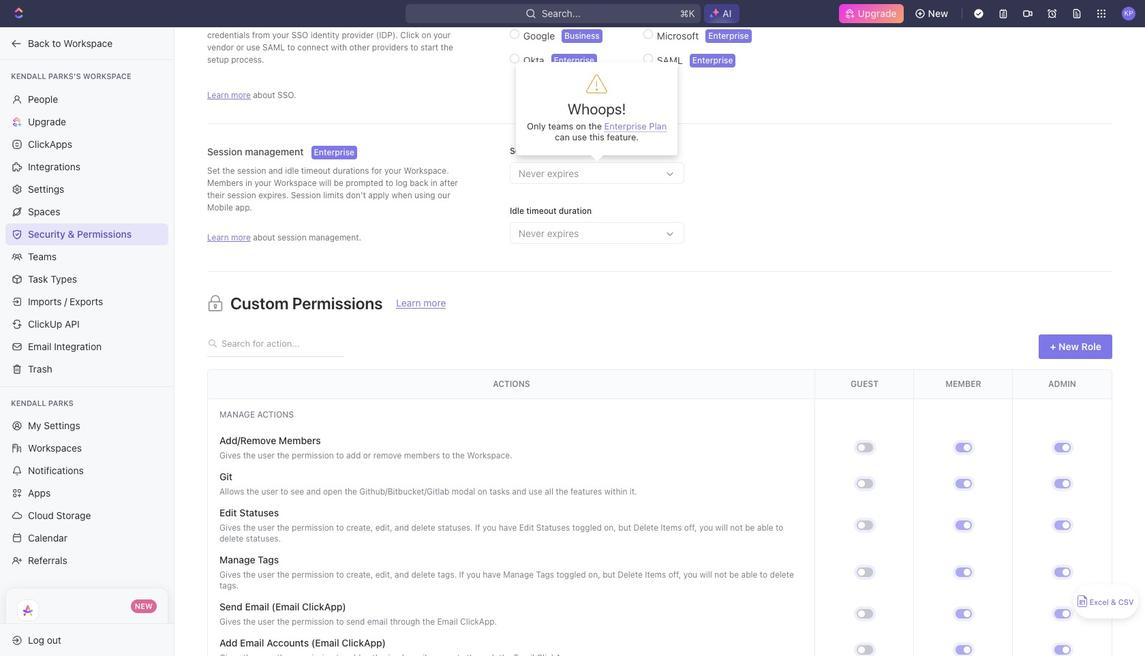 Task type: describe. For each thing, give the bounding box(es) containing it.
member
[[946, 379, 982, 389]]

cloud storage
[[28, 510, 91, 522]]

plan
[[649, 121, 667, 132]]

mobile
[[207, 203, 233, 213]]

create, for edit statuses
[[346, 523, 373, 533]]

edit, for edit statuses
[[375, 523, 393, 533]]

all
[[545, 487, 554, 497]]

1 never from the top
[[519, 168, 545, 179]]

1 horizontal spatial upgrade
[[858, 8, 897, 19]]

learn more link for learn more about session management.
[[207, 233, 251, 243]]

1 vertical spatial new
[[1059, 341, 1079, 353]]

have for statuses
[[499, 523, 517, 533]]

trash
[[28, 363, 52, 375]]

workspace. inside set the session and idle timeout durations for your workspace. members in your workspace will be prompted to log back in after their session expires. session limits don't apply when using our mobile app.
[[404, 166, 449, 176]]

their inside set the session and idle timeout durations for your workspace. members in your workspace will be prompted to log back in after their session expires. session limits don't apply when using our mobile app.
[[207, 190, 225, 200]]

never expires for 2nd never expires dropdown button from the top of the page
[[519, 228, 579, 239]]

credentials
[[207, 30, 250, 40]]

clickup inside clickup api link
[[28, 318, 62, 330]]

expires for 2nd never expires dropdown button from the top of the page
[[547, 228, 579, 239]]

after
[[440, 178, 458, 188]]

2 vertical spatial learn more link
[[396, 297, 446, 309]]

or inside require workspace members to log in to clickup using their credentials from your sso identity provider (idp). click on your vendor or use saml to connect with other providers to start the setup process.
[[236, 42, 244, 53]]

tasks
[[490, 487, 510, 497]]

app.
[[235, 203, 252, 213]]

your up start on the top left of page
[[434, 30, 451, 40]]

off, for edit statuses
[[684, 523, 697, 533]]

add/remove
[[220, 435, 276, 447]]

toggled for statuses
[[573, 523, 602, 533]]

integrations
[[28, 161, 80, 172]]

use inside require workspace members to log in to clickup using their credentials from your sso identity provider (idp). click on your vendor or use saml to connect with other providers to start the setup process.
[[247, 42, 260, 53]]

(idp).
[[376, 30, 398, 40]]

or inside add/remove members gives the user the permission to add or remove members to the workspace.
[[363, 451, 371, 461]]

members inside add/remove members gives the user the permission to add or remove members to the workspace.
[[279, 435, 321, 447]]

set
[[207, 166, 220, 176]]

integration
[[54, 341, 102, 352]]

the inside require workspace members to log in to clickup using their credentials from your sso identity provider (idp). click on your vendor or use saml to connect with other providers to start the setup process.
[[441, 42, 453, 53]]

have for tags
[[483, 570, 501, 580]]

business
[[565, 31, 600, 41]]

and inside the manage tags gives the user the permission to create, edit, and delete tags. if you have manage tags toggled on, but delete items off, you will not be able to delete tags.
[[395, 570, 409, 580]]

edit statuses gives the user the permission to create, edit, and delete statuses. if you have edit statuses toggled on, but delete items off, you will not be able to delete statuses.
[[220, 507, 784, 544]]

actions
[[493, 379, 530, 389]]

github/bitbucket/gitlab
[[360, 487, 450, 497]]

add email accounts (email clickapp)
[[220, 638, 386, 649]]

will for edit statuses
[[716, 523, 728, 533]]

0 vertical spatial duration
[[543, 146, 576, 156]]

+ new role
[[1050, 341, 1102, 353]]

teams
[[548, 121, 574, 132]]

toggled for tags
[[557, 570, 586, 580]]

excel & csv link
[[1074, 585, 1139, 619]]

provider
[[342, 30, 374, 40]]

on inside git allows the user to see and open the github/bitbucket/gitlab modal on tasks and use all the features within it.
[[478, 487, 487, 497]]

api
[[65, 318, 80, 330]]

the inside set the session and idle timeout durations for your workspace. members in your workspace will be prompted to log back in after their session expires. session limits don't apply when using our mobile app.
[[222, 166, 235, 176]]

referrals
[[28, 555, 67, 567]]

start
[[421, 42, 439, 53]]

within
[[605, 487, 628, 497]]

about for session
[[253, 233, 275, 243]]

(email inside send email (email clickapp) gives the user the permission to send email through the email clickapp.
[[272, 601, 300, 613]]

learn for learn more about session management.
[[207, 233, 229, 243]]

people link
[[5, 88, 168, 110]]

storage
[[56, 510, 91, 522]]

enterprise for microsoft
[[709, 31, 749, 41]]

accounts
[[267, 638, 309, 649]]

on, for edit statuses
[[604, 523, 616, 533]]

email right "send"
[[245, 601, 269, 613]]

in inside require workspace members to log in to clickup using their credentials from your sso identity provider (idp). click on your vendor or use saml to connect with other providers to start the setup process.
[[347, 18, 353, 28]]

1 vertical spatial clickapp)
[[342, 638, 386, 649]]

cloud
[[28, 510, 54, 522]]

features
[[571, 487, 602, 497]]

excel
[[1090, 598, 1109, 607]]

1 horizontal spatial statuses
[[537, 523, 570, 533]]

microsoft
[[657, 30, 699, 42]]

1 vertical spatial settings
[[44, 420, 80, 432]]

more for learn more about session management.
[[231, 233, 251, 243]]

items for edit statuses
[[661, 523, 682, 533]]

parks's
[[48, 72, 81, 80]]

clickapps link
[[5, 133, 168, 155]]

require
[[207, 18, 237, 28]]

1 horizontal spatial upgrade link
[[839, 4, 904, 23]]

new inside button
[[929, 8, 949, 19]]

from
[[252, 30, 270, 40]]

vendor
[[207, 42, 234, 53]]

to inside back to workspace button
[[52, 37, 61, 49]]

my settings link
[[5, 415, 168, 437]]

clickup api
[[28, 318, 80, 330]]

this
[[590, 132, 605, 143]]

able for manage tags
[[742, 570, 758, 580]]

learn more
[[396, 297, 446, 309]]

enterprise up durations
[[314, 147, 355, 158]]

0 vertical spatial tags.
[[438, 570, 457, 580]]

2 never from the top
[[519, 228, 545, 239]]

send email (email clickapp) gives the user the permission to send email through the email clickapp.
[[220, 601, 497, 627]]

new button
[[909, 3, 957, 25]]

be for statuses
[[745, 523, 755, 533]]

user for members
[[258, 451, 275, 461]]

members inside set the session and idle timeout durations for your workspace. members in your workspace will be prompted to log back in after their session expires. session limits don't apply when using our mobile app.
[[207, 178, 243, 188]]

log inside require workspace members to log in to clickup using their credentials from your sso identity provider (idp). click on your vendor or use saml to connect with other providers to start the setup process.
[[332, 18, 344, 28]]

0 vertical spatial permissions
[[77, 228, 132, 240]]

1 horizontal spatial edit
[[519, 523, 534, 533]]

learn for learn more
[[396, 297, 421, 309]]

session for session duration
[[510, 146, 541, 156]]

send
[[220, 601, 243, 613]]

delete for edit statuses
[[634, 523, 659, 533]]

1 horizontal spatial (email
[[311, 638, 339, 649]]

if for statuses
[[475, 523, 480, 533]]

0 horizontal spatial tags
[[258, 554, 279, 566]]

0 vertical spatial settings
[[28, 183, 64, 195]]

permission for statuses
[[292, 523, 334, 533]]

add
[[346, 451, 361, 461]]

calendar link
[[5, 528, 168, 550]]

on inside whoops! only teams on the enterprise plan can use this feature.
[[576, 121, 586, 132]]

and inside edit statuses gives the user the permission to create, edit, and delete statuses. if you have edit statuses toggled on, but delete items off, you will not be able to delete statuses.
[[395, 523, 409, 533]]

workspace inside set the session and idle timeout durations for your workspace. members in your workspace will be prompted to log back in after their session expires. session limits don't apply when using our mobile app.
[[274, 178, 317, 188]]

will inside set the session and idle timeout durations for your workspace. members in your workspace will be prompted to log back in after their session expires. session limits don't apply when using our mobile app.
[[319, 178, 332, 188]]

and right tasks
[[512, 487, 527, 497]]

⌘k
[[681, 8, 696, 19]]

& for permissions
[[68, 228, 75, 240]]

integrations link
[[5, 156, 168, 178]]

0 horizontal spatial new
[[135, 602, 153, 611]]

set the session and idle timeout durations for your workspace. members in your workspace will be prompted to log back in after their session expires. session limits don't apply when using our mobile app.
[[207, 166, 458, 213]]

permission inside send email (email clickapp) gives the user the permission to send email through the email clickapp.
[[292, 617, 334, 627]]

the inside whoops! only teams on the enterprise plan can use this feature.
[[589, 121, 602, 132]]

off, for manage tags
[[669, 570, 681, 580]]

user for statuses
[[258, 523, 275, 533]]

security & permissions link
[[5, 223, 168, 245]]

custom
[[230, 294, 289, 313]]

task types link
[[5, 268, 168, 290]]

custom permissions
[[230, 294, 383, 313]]

log out button
[[5, 630, 162, 652]]

teams link
[[5, 246, 168, 268]]

calendar
[[28, 533, 67, 544]]

1 vertical spatial upgrade link
[[5, 111, 168, 133]]

csv
[[1119, 598, 1134, 607]]

require workspace members to log in to clickup using their credentials from your sso identity provider (idp). click on your vendor or use saml to connect with other providers to start the setup process.
[[207, 18, 453, 65]]

session duration
[[510, 146, 576, 156]]

log out
[[28, 635, 61, 646]]

durations
[[333, 166, 369, 176]]

be inside set the session and idle timeout durations for your workspace. members in your workspace will be prompted to log back in after their session expires. session limits don't apply when using our mobile app.
[[334, 178, 344, 188]]

0 vertical spatial session
[[237, 166, 266, 176]]

gives inside send email (email clickapp) gives the user the permission to send email through the email clickapp.
[[220, 617, 241, 627]]

learn more link for learn more about sso.
[[207, 90, 251, 100]]

if for tags
[[459, 570, 464, 580]]

management.
[[309, 233, 361, 243]]

process.
[[231, 55, 264, 65]]

kp
[[1125, 9, 1134, 17]]

kendall for my settings
[[11, 399, 46, 407]]

providers
[[372, 42, 408, 53]]

0 vertical spatial statuses.
[[438, 523, 473, 533]]

1 vertical spatial duration
[[559, 206, 592, 216]]

not for statuses
[[731, 523, 743, 533]]

admin
[[1049, 379, 1077, 389]]

exports
[[70, 296, 103, 307]]

task types
[[28, 273, 77, 285]]

clickup inside require workspace members to log in to clickup using their credentials from your sso identity provider (idp). click on your vendor or use saml to connect with other providers to start the setup process.
[[366, 18, 396, 28]]

it.
[[630, 487, 637, 497]]

timeout inside set the session and idle timeout durations for your workspace. members in your workspace will be prompted to log back in after their session expires. session limits don't apply when using our mobile app.
[[301, 166, 331, 176]]

but for tags
[[603, 570, 616, 580]]

trash link
[[5, 358, 168, 380]]

to inside git allows the user to see and open the github/bitbucket/gitlab modal on tasks and use all the features within it.
[[281, 487, 288, 497]]

teams
[[28, 251, 57, 262]]

session for session management
[[207, 146, 242, 158]]

allows
[[220, 487, 244, 497]]

be for tags
[[730, 570, 739, 580]]

2 horizontal spatial in
[[431, 178, 438, 188]]

1 vertical spatial permissions
[[292, 294, 383, 313]]

cloud storage link
[[5, 505, 168, 527]]

gives for add/remove
[[220, 451, 241, 461]]

log inside set the session and idle timeout durations for your workspace. members in your workspace will be prompted to log back in after their session expires. session limits don't apply when using our mobile app.
[[396, 178, 408, 188]]

connect
[[297, 42, 329, 53]]

send
[[346, 617, 365, 627]]

0 horizontal spatial edit
[[220, 507, 237, 519]]

when
[[392, 190, 412, 200]]

email right add
[[240, 638, 264, 649]]

with
[[331, 42, 347, 53]]

settings link
[[5, 178, 168, 200]]

learn for learn more about sso.
[[207, 90, 229, 100]]

workspaces
[[28, 443, 82, 454]]

and inside set the session and idle timeout durations for your workspace. members in your workspace will be prompted to log back in after their session expires. session limits don't apply when using our mobile app.
[[269, 166, 283, 176]]



Task type: locate. For each thing, give the bounding box(es) containing it.
delete inside the manage tags gives the user the permission to create, edit, and delete tags. if you have manage tags toggled on, but delete items off, you will not be able to delete tags.
[[618, 570, 643, 580]]

off, inside edit statuses gives the user the permission to create, edit, and delete statuses. if you have edit statuses toggled on, but delete items off, you will not be able to delete statuses.
[[684, 523, 697, 533]]

1 vertical spatial session
[[227, 190, 256, 200]]

whoops! only teams on the enterprise plan can use this feature.
[[527, 100, 667, 143]]

members inside require workspace members to log in to clickup using their credentials from your sso identity provider (idp). click on your vendor or use saml to connect with other providers to start the setup process.
[[284, 18, 320, 28]]

(email up accounts
[[272, 601, 300, 613]]

clickapp) down "send"
[[342, 638, 386, 649]]

0 vertical spatial on,
[[604, 523, 616, 533]]

session down only
[[510, 146, 541, 156]]

about for sso.
[[253, 90, 275, 100]]

1 vertical spatial timeout
[[527, 206, 557, 216]]

2 horizontal spatial use
[[572, 132, 587, 143]]

1 vertical spatial log
[[396, 178, 408, 188]]

whoops!
[[568, 100, 626, 118]]

& right "security" at the left top of the page
[[68, 228, 75, 240]]

0 horizontal spatial statuses.
[[246, 534, 281, 544]]

use right can
[[572, 132, 587, 143]]

2 gives from the top
[[220, 523, 241, 533]]

gives inside add/remove members gives the user the permission to add or remove members to the workspace.
[[220, 451, 241, 461]]

1 vertical spatial have
[[483, 570, 501, 580]]

session left management.
[[278, 233, 307, 243]]

git
[[220, 471, 233, 483]]

not inside the manage tags gives the user the permission to create, edit, and delete tags. if you have manage tags toggled on, but delete items off, you will not be able to delete tags.
[[715, 570, 727, 580]]

have up clickapp.
[[483, 570, 501, 580]]

not for tags
[[715, 570, 727, 580]]

on up start on the top left of page
[[422, 30, 431, 40]]

session down session management
[[237, 166, 266, 176]]

if
[[475, 523, 480, 533], [459, 570, 464, 580]]

enterprise for saml
[[693, 55, 733, 65]]

statuses down all
[[537, 523, 570, 533]]

idle
[[285, 166, 299, 176]]

delete inside edit statuses gives the user the permission to create, edit, and delete statuses. if you have edit statuses toggled on, but delete items off, you will not be able to delete statuses.
[[634, 523, 659, 533]]

manage for tags
[[220, 554, 255, 566]]

the
[[441, 42, 453, 53], [589, 121, 602, 132], [222, 166, 235, 176], [243, 451, 256, 461], [277, 451, 290, 461], [453, 451, 465, 461], [247, 487, 259, 497], [345, 487, 357, 497], [556, 487, 568, 497], [243, 523, 256, 533], [277, 523, 290, 533], [243, 570, 256, 580], [277, 570, 290, 580], [243, 617, 256, 627], [277, 617, 290, 627], [423, 617, 435, 627]]

apps link
[[5, 483, 168, 505]]

kendall
[[11, 72, 46, 80], [11, 399, 46, 407]]

edit, inside edit statuses gives the user the permission to create, edit, and delete statuses. if you have edit statuses toggled on, but delete items off, you will not be able to delete statuses.
[[375, 523, 393, 533]]

manage down edit statuses gives the user the permission to create, edit, and delete statuses. if you have edit statuses toggled on, but delete items off, you will not be able to delete statuses.
[[503, 570, 534, 580]]

2 vertical spatial be
[[730, 570, 739, 580]]

will inside the manage tags gives the user the permission to create, edit, and delete tags. if you have manage tags toggled on, but delete items off, you will not be able to delete tags.
[[700, 570, 712, 580]]

0 vertical spatial delete
[[634, 523, 659, 533]]

1 vertical spatial use
[[572, 132, 587, 143]]

0 horizontal spatial upgrade
[[28, 116, 66, 127]]

permission up see
[[292, 451, 334, 461]]

don't
[[346, 190, 366, 200]]

enterprise inside whoops! only teams on the enterprise plan can use this feature.
[[605, 121, 647, 132]]

add/remove members gives the user the permission to add or remove members to the workspace.
[[220, 435, 513, 461]]

0 horizontal spatial clickup
[[28, 318, 62, 330]]

off,
[[684, 523, 697, 533], [669, 570, 681, 580]]

1 vertical spatial saml
[[657, 55, 683, 66]]

0 vertical spatial tags
[[258, 554, 279, 566]]

0 vertical spatial members
[[207, 178, 243, 188]]

more for learn more
[[424, 297, 446, 309]]

user inside git allows the user to see and open the github/bitbucket/gitlab modal on tasks and use all the features within it.
[[261, 487, 278, 497]]

2 horizontal spatial on
[[576, 121, 586, 132]]

settings down the parks
[[44, 420, 80, 432]]

members down set at the top left of the page
[[207, 178, 243, 188]]

remove
[[374, 451, 402, 461]]

workspace inside button
[[64, 37, 113, 49]]

0 horizontal spatial use
[[247, 42, 260, 53]]

toggled
[[573, 523, 602, 533], [557, 570, 586, 580]]

their
[[421, 18, 439, 28], [207, 190, 225, 200]]

permission up send email (email clickapp) gives the user the permission to send email through the email clickapp.
[[292, 570, 334, 580]]

email integration link
[[5, 336, 168, 358]]

2 vertical spatial more
[[424, 297, 446, 309]]

0 vertical spatial or
[[236, 42, 244, 53]]

1 vertical spatial members
[[404, 451, 440, 461]]

workspace
[[239, 18, 282, 28], [64, 37, 113, 49], [83, 72, 131, 80], [274, 178, 317, 188]]

0 horizontal spatial their
[[207, 190, 225, 200]]

user inside edit statuses gives the user the permission to create, edit, and delete statuses. if you have edit statuses toggled on, but delete items off, you will not be able to delete statuses.
[[258, 523, 275, 533]]

or right add
[[363, 451, 371, 461]]

email integration
[[28, 341, 102, 352]]

duration down can
[[543, 146, 576, 156]]

0 vertical spatial learn
[[207, 90, 229, 100]]

create, for manage tags
[[346, 570, 373, 580]]

1 horizontal spatial &
[[1111, 598, 1117, 607]]

items
[[661, 523, 682, 533], [645, 570, 666, 580]]

able
[[757, 523, 774, 533], [742, 570, 758, 580]]

not inside edit statuses gives the user the permission to create, edit, and delete statuses. if you have edit statuses toggled on, but delete items off, you will not be able to delete statuses.
[[731, 523, 743, 533]]

create, inside the manage tags gives the user the permission to create, edit, and delete tags. if you have manage tags toggled on, but delete items off, you will not be able to delete tags.
[[346, 570, 373, 580]]

sso.
[[278, 90, 296, 100]]

Search for action... text field
[[218, 337, 344, 349]]

2 about from the top
[[253, 233, 275, 243]]

never expires down idle timeout duration
[[519, 228, 579, 239]]

1 about from the top
[[253, 90, 275, 100]]

to inside send email (email clickapp) gives the user the permission to send email through the email clickapp.
[[336, 617, 344, 627]]

apps
[[28, 488, 51, 499]]

2 horizontal spatial will
[[716, 523, 728, 533]]

google
[[524, 30, 555, 42]]

items inside the manage tags gives the user the permission to create, edit, and delete tags. if you have manage tags toggled on, but delete items off, you will not be able to delete tags.
[[645, 570, 666, 580]]

workspace. inside add/remove members gives the user the permission to add or remove members to the workspace.
[[467, 451, 513, 461]]

1 horizontal spatial session
[[291, 190, 321, 200]]

members up sso
[[284, 18, 320, 28]]

1 vertical spatial not
[[715, 570, 727, 580]]

user inside the manage tags gives the user the permission to create, edit, and delete tags. if you have manage tags toggled on, but delete items off, you will not be able to delete tags.
[[258, 570, 275, 580]]

clickapp) inside send email (email clickapp) gives the user the permission to send email through the email clickapp.
[[302, 601, 346, 613]]

1 vertical spatial edit,
[[375, 570, 393, 580]]

using inside set the session and idle timeout durations for your workspace. members in your workspace will be prompted to log back in after their session expires. session limits don't apply when using our mobile app.
[[415, 190, 436, 200]]

1 vertical spatial upgrade
[[28, 116, 66, 127]]

expires.
[[259, 190, 289, 200]]

1 edit, from the top
[[375, 523, 393, 533]]

will for manage tags
[[700, 570, 712, 580]]

create, down github/bitbucket/gitlab
[[346, 523, 373, 533]]

1 expires from the top
[[547, 168, 579, 179]]

0 vertical spatial toggled
[[573, 523, 602, 533]]

excel & csv
[[1090, 598, 1134, 607]]

be inside the manage tags gives the user the permission to create, edit, and delete tags. if you have manage tags toggled on, but delete items off, you will not be able to delete tags.
[[730, 570, 739, 580]]

1 kendall from the top
[[11, 72, 46, 80]]

0 vertical spatial new
[[929, 8, 949, 19]]

1 vertical spatial tags
[[536, 570, 554, 580]]

0 vertical spatial edit,
[[375, 523, 393, 533]]

manage up "send"
[[220, 554, 255, 566]]

permission inside add/remove members gives the user the permission to add or remove members to the workspace.
[[292, 451, 334, 461]]

/
[[64, 296, 67, 307]]

0 horizontal spatial not
[[715, 570, 727, 580]]

have inside edit statuses gives the user the permission to create, edit, and delete statuses. if you have edit statuses toggled on, but delete items off, you will not be able to delete statuses.
[[499, 523, 517, 533]]

toggled inside edit statuses gives the user the permission to create, edit, and delete statuses. if you have edit statuses toggled on, but delete items off, you will not be able to delete statuses.
[[573, 523, 602, 533]]

permission
[[292, 451, 334, 461], [292, 523, 334, 533], [292, 570, 334, 580], [292, 617, 334, 627]]

1 vertical spatial on,
[[589, 570, 601, 580]]

enterprise down microsoft
[[693, 55, 733, 65]]

workspace up "people" link
[[83, 72, 131, 80]]

more
[[231, 90, 251, 100], [231, 233, 251, 243], [424, 297, 446, 309]]

permissions down management.
[[292, 294, 383, 313]]

2 vertical spatial new
[[135, 602, 153, 611]]

use up process.
[[247, 42, 260, 53]]

but inside edit statuses gives the user the permission to create, edit, and delete statuses. if you have edit statuses toggled on, but delete items off, you will not be able to delete statuses.
[[619, 523, 631, 533]]

1 create, from the top
[[346, 523, 373, 533]]

user inside send email (email clickapp) gives the user the permission to send email through the email clickapp.
[[258, 617, 275, 627]]

if up clickapp.
[[459, 570, 464, 580]]

limits
[[323, 190, 344, 200]]

0 horizontal spatial &
[[68, 228, 75, 240]]

members up git allows the user to see and open the github/bitbucket/gitlab modal on tasks and use all the features within it.
[[404, 451, 440, 461]]

1 vertical spatial about
[[253, 233, 275, 243]]

gives down allows
[[220, 523, 241, 533]]

email left clickapp.
[[437, 617, 458, 627]]

never expires down session duration
[[519, 168, 579, 179]]

1 vertical spatial toggled
[[557, 570, 586, 580]]

1 vertical spatial members
[[279, 435, 321, 447]]

use left all
[[529, 487, 543, 497]]

kendall for people
[[11, 72, 46, 80]]

have down tasks
[[499, 523, 517, 533]]

task
[[28, 273, 48, 285]]

1 vertical spatial their
[[207, 190, 225, 200]]

2 vertical spatial manage
[[503, 570, 534, 580]]

items for manage tags
[[645, 570, 666, 580]]

members down actions
[[279, 435, 321, 447]]

0 vertical spatial expires
[[547, 168, 579, 179]]

1 vertical spatial learn
[[207, 233, 229, 243]]

1 vertical spatial more
[[231, 233, 251, 243]]

for
[[372, 166, 382, 176]]

only
[[527, 121, 546, 132]]

1 vertical spatial never expires
[[519, 228, 579, 239]]

(email
[[272, 601, 300, 613], [311, 638, 339, 649]]

0 vertical spatial members
[[284, 18, 320, 28]]

workspace. up back
[[404, 166, 449, 176]]

0 vertical spatial upgrade link
[[839, 4, 904, 23]]

edit, inside the manage tags gives the user the permission to create, edit, and delete tags. if you have manage tags toggled on, but delete items off, you will not be able to delete tags.
[[375, 570, 393, 580]]

kendall up people
[[11, 72, 46, 80]]

use inside git allows the user to see and open the github/bitbucket/gitlab modal on tasks and use all the features within it.
[[529, 487, 543, 497]]

and up through
[[395, 570, 409, 580]]

prompted
[[346, 178, 383, 188]]

create,
[[346, 523, 373, 533], [346, 570, 373, 580]]

never expires button
[[510, 162, 1113, 184], [510, 222, 1113, 244]]

4 gives from the top
[[220, 617, 241, 627]]

clickapp) up add email accounts (email clickapp)
[[302, 601, 346, 613]]

1 horizontal spatial on
[[478, 487, 487, 497]]

toggled inside the manage tags gives the user the permission to create, edit, and delete tags. if you have manage tags toggled on, but delete items off, you will not be able to delete tags.
[[557, 570, 586, 580]]

upgrade up clickapps
[[28, 116, 66, 127]]

1 vertical spatial able
[[742, 570, 758, 580]]

expires for 1st never expires dropdown button
[[547, 168, 579, 179]]

imports / exports link
[[5, 291, 168, 313]]

0 horizontal spatial will
[[319, 178, 332, 188]]

user inside add/remove members gives the user the permission to add or remove members to the workspace.
[[258, 451, 275, 461]]

in up provider
[[347, 18, 353, 28]]

in left after at the left
[[431, 178, 438, 188]]

your left sso
[[272, 30, 289, 40]]

0 vertical spatial saml
[[263, 42, 285, 53]]

user for tags
[[258, 570, 275, 580]]

see
[[291, 487, 304, 497]]

off, inside the manage tags gives the user the permission to create, edit, and delete tags. if you have manage tags toggled on, but delete items off, you will not be able to delete tags.
[[669, 570, 681, 580]]

expires down idle timeout duration
[[547, 228, 579, 239]]

1 never expires from the top
[[519, 168, 579, 179]]

manage up add/remove on the left bottom of the page
[[220, 410, 255, 420]]

create, up send email (email clickapp) gives the user the permission to send email through the email clickapp.
[[346, 570, 373, 580]]

manage for actions
[[220, 410, 255, 420]]

if inside the manage tags gives the user the permission to create, edit, and delete tags. if you have manage tags toggled on, but delete items off, you will not be able to delete tags.
[[459, 570, 464, 580]]

sso
[[292, 30, 308, 40]]

clickup up (idp). at the left of the page
[[366, 18, 396, 28]]

their up mobile
[[207, 190, 225, 200]]

1 never expires button from the top
[[510, 162, 1113, 184]]

& for csv
[[1111, 598, 1117, 607]]

edit, for manage tags
[[375, 570, 393, 580]]

user
[[258, 451, 275, 461], [261, 487, 278, 497], [258, 523, 275, 533], [258, 570, 275, 580], [258, 617, 275, 627]]

security & permissions
[[28, 228, 132, 240]]

have
[[499, 523, 517, 533], [483, 570, 501, 580]]

0 horizontal spatial statuses
[[240, 507, 279, 519]]

1 vertical spatial learn more link
[[207, 233, 251, 243]]

workspaces link
[[5, 438, 168, 460]]

notifications
[[28, 465, 84, 477]]

permission for tags
[[292, 570, 334, 580]]

on, inside the manage tags gives the user the permission to create, edit, and delete tags. if you have manage tags toggled on, but delete items off, you will not be able to delete tags.
[[589, 570, 601, 580]]

our
[[438, 190, 451, 200]]

upgrade link left new button
[[839, 4, 904, 23]]

using down back
[[415, 190, 436, 200]]

& left csv
[[1111, 598, 1117, 607]]

0 vertical spatial clickapp)
[[302, 601, 346, 613]]

1 horizontal spatial saml
[[657, 55, 683, 66]]

able inside the manage tags gives the user the permission to create, edit, and delete tags. if you have manage tags toggled on, but delete items off, you will not be able to delete tags.
[[742, 570, 758, 580]]

3 permission from the top
[[292, 570, 334, 580]]

in up 'app.'
[[246, 178, 252, 188]]

your right for
[[385, 166, 402, 176]]

2 vertical spatial use
[[529, 487, 543, 497]]

delete for manage tags
[[618, 570, 643, 580]]

0 vertical spatial use
[[247, 42, 260, 53]]

on left tasks
[[478, 487, 487, 497]]

about
[[253, 90, 275, 100], [253, 233, 275, 243]]

permissions down spaces link
[[77, 228, 132, 240]]

0 horizontal spatial permissions
[[77, 228, 132, 240]]

have inside the manage tags gives the user the permission to create, edit, and delete tags. if you have manage tags toggled on, but delete items off, you will not be able to delete tags.
[[483, 570, 501, 580]]

edit up the manage tags gives the user the permission to create, edit, and delete tags. if you have manage tags toggled on, but delete items off, you will not be able to delete tags.
[[519, 523, 534, 533]]

settings up spaces on the left of the page
[[28, 183, 64, 195]]

2 kendall from the top
[[11, 399, 46, 407]]

on,
[[604, 523, 616, 533], [589, 570, 601, 580]]

clickapp.
[[460, 617, 497, 627]]

2 never expires button from the top
[[510, 222, 1113, 244]]

1 vertical spatial never
[[519, 228, 545, 239]]

your up the expires. at the top of page
[[255, 178, 272, 188]]

saml
[[263, 42, 285, 53], [657, 55, 683, 66]]

about down the expires. at the top of page
[[253, 233, 275, 243]]

0 vertical spatial clickup
[[366, 18, 396, 28]]

never down session duration
[[519, 168, 545, 179]]

1 vertical spatial tags.
[[220, 581, 239, 591]]

spaces link
[[5, 201, 168, 223]]

1 horizontal spatial tags
[[536, 570, 554, 580]]

permission for members
[[292, 451, 334, 461]]

delete
[[412, 523, 436, 533], [220, 534, 244, 544], [412, 570, 436, 580], [770, 570, 794, 580]]

on, inside edit statuses gives the user the permission to create, edit, and delete statuses. if you have edit statuses toggled on, but delete items off, you will not be able to delete statuses.
[[604, 523, 616, 533]]

edit, down github/bitbucket/gitlab
[[375, 523, 393, 533]]

workspace up kendall parks's workspace
[[64, 37, 113, 49]]

gives inside the manage tags gives the user the permission to create, edit, and delete tags. if you have manage tags toggled on, but delete items off, you will not be able to delete tags.
[[220, 570, 241, 580]]

0 horizontal spatial timeout
[[301, 166, 331, 176]]

statuses down allows
[[240, 507, 279, 519]]

1 vertical spatial expires
[[547, 228, 579, 239]]

kp button
[[1118, 3, 1140, 25]]

log up when on the top of the page
[[396, 178, 408, 188]]

0 vertical spatial never expires
[[519, 168, 579, 179]]

2 edit, from the top
[[375, 570, 393, 580]]

email up trash
[[28, 341, 51, 352]]

expires down session duration
[[547, 168, 579, 179]]

0 vertical spatial manage
[[220, 410, 255, 420]]

workspace. up tasks
[[467, 451, 513, 461]]

0 horizontal spatial in
[[246, 178, 252, 188]]

to inside set the session and idle timeout durations for your workspace. members in your workspace will be prompted to log back in after their session expires. session limits don't apply when using our mobile app.
[[386, 178, 393, 188]]

create, inside edit statuses gives the user the permission to create, edit, and delete statuses. if you have edit statuses toggled on, but delete items off, you will not be able to delete statuses.
[[346, 523, 373, 533]]

2 permission from the top
[[292, 523, 334, 533]]

members inside add/remove members gives the user the permission to add or remove members to the workspace.
[[404, 451, 440, 461]]

upgrade left new button
[[858, 8, 897, 19]]

in
[[347, 18, 353, 28], [246, 178, 252, 188], [431, 178, 438, 188]]

never down idle
[[519, 228, 545, 239]]

gives down "send"
[[220, 617, 241, 627]]

gives up "send"
[[220, 570, 241, 580]]

0 horizontal spatial but
[[603, 570, 616, 580]]

0 horizontal spatial (email
[[272, 601, 300, 613]]

2 never expires from the top
[[519, 228, 579, 239]]

0 horizontal spatial session
[[207, 146, 242, 158]]

able for edit statuses
[[757, 523, 774, 533]]

but inside the manage tags gives the user the permission to create, edit, and delete tags. if you have manage tags toggled on, but delete items off, you will not be able to delete tags.
[[603, 570, 616, 580]]

1 horizontal spatial off,
[[684, 523, 697, 533]]

0 vertical spatial about
[[253, 90, 275, 100]]

session up 'app.'
[[227, 190, 256, 200]]

and right see
[[307, 487, 321, 497]]

will inside edit statuses gives the user the permission to create, edit, and delete statuses. if you have edit statuses toggled on, but delete items off, you will not be able to delete statuses.
[[716, 523, 728, 533]]

2 vertical spatial session
[[278, 233, 307, 243]]

able inside edit statuses gives the user the permission to create, edit, and delete statuses. if you have edit statuses toggled on, but delete items off, you will not be able to delete statuses.
[[757, 523, 774, 533]]

2 create, from the top
[[346, 570, 373, 580]]

0 vertical spatial their
[[421, 18, 439, 28]]

notifications link
[[5, 460, 168, 482]]

my settings
[[28, 420, 80, 432]]

permission up add email accounts (email clickapp)
[[292, 617, 334, 627]]

1 vertical spatial be
[[745, 523, 755, 533]]

saml down microsoft
[[657, 55, 683, 66]]

back to workspace button
[[5, 32, 162, 54]]

their up start on the top left of page
[[421, 18, 439, 28]]

back
[[410, 178, 429, 188]]

1 horizontal spatial statuses.
[[438, 523, 473, 533]]

edit
[[220, 507, 237, 519], [519, 523, 534, 533]]

session up set at the top left of the page
[[207, 146, 242, 158]]

upgrade link
[[839, 4, 904, 23], [5, 111, 168, 133]]

on, for manage tags
[[589, 570, 601, 580]]

4 permission from the top
[[292, 617, 334, 627]]

0 vertical spatial on
[[422, 30, 431, 40]]

if inside edit statuses gives the user the permission to create, edit, and delete statuses. if you have edit statuses toggled on, but delete items off, you will not be able to delete statuses.
[[475, 523, 480, 533]]

ai
[[723, 8, 732, 19]]

gives inside edit statuses gives the user the permission to create, edit, and delete statuses. if you have edit statuses toggled on, but delete items off, you will not be able to delete statuses.
[[220, 523, 241, 533]]

using inside require workspace members to log in to clickup using their credentials from your sso identity provider (idp). click on your vendor or use saml to connect with other providers to start the setup process.
[[398, 18, 419, 28]]

identity
[[311, 30, 340, 40]]

clickup api link
[[5, 313, 168, 335]]

use inside whoops! only teams on the enterprise plan can use this feature.
[[572, 132, 587, 143]]

3 gives from the top
[[220, 570, 241, 580]]

1 vertical spatial clickup
[[28, 318, 62, 330]]

back
[[28, 37, 50, 49]]

gives up git
[[220, 451, 241, 461]]

saml inside require workspace members to log in to clickup using their credentials from your sso identity provider (idp). click on your vendor or use saml to connect with other providers to start the setup process.
[[263, 42, 285, 53]]

1 gives from the top
[[220, 451, 241, 461]]

but for statuses
[[619, 523, 631, 533]]

gives for edit
[[220, 523, 241, 533]]

permission inside edit statuses gives the user the permission to create, edit, and delete statuses. if you have edit statuses toggled on, but delete items off, you will not be able to delete statuses.
[[292, 523, 334, 533]]

0 horizontal spatial workspace.
[[404, 166, 449, 176]]

log up identity
[[332, 18, 344, 28]]

duration right idle
[[559, 206, 592, 216]]

email
[[367, 617, 388, 627]]

if down modal
[[475, 523, 480, 533]]

upgrade
[[858, 8, 897, 19], [28, 116, 66, 127]]

role
[[1082, 341, 1102, 353]]

manage actions
[[220, 410, 294, 420]]

saml down from
[[263, 42, 285, 53]]

0 horizontal spatial saml
[[263, 42, 285, 53]]

1 permission from the top
[[292, 451, 334, 461]]

idle
[[510, 206, 524, 216]]

permission inside the manage tags gives the user the permission to create, edit, and delete tags. if you have manage tags toggled on, but delete items off, you will not be able to delete tags.
[[292, 570, 334, 580]]

security
[[28, 228, 65, 240]]

1 vertical spatial create,
[[346, 570, 373, 580]]

clickup down "imports"
[[28, 318, 62, 330]]

1 horizontal spatial new
[[929, 8, 949, 19]]

2 expires from the top
[[547, 228, 579, 239]]

about left sso.
[[253, 90, 275, 100]]

0 vertical spatial if
[[475, 523, 480, 533]]

or up process.
[[236, 42, 244, 53]]

session inside set the session and idle timeout durations for your workspace. members in your workspace will be prompted to log back in after their session expires. session limits don't apply when using our mobile app.
[[291, 190, 321, 200]]

workspace up from
[[239, 18, 282, 28]]

idle timeout duration
[[510, 206, 592, 216]]

edit, up send email (email clickapp) gives the user the permission to send email through the email clickapp.
[[375, 570, 393, 580]]

permission down see
[[292, 523, 334, 533]]

and down github/bitbucket/gitlab
[[395, 523, 409, 533]]

edit down allows
[[220, 507, 237, 519]]

1 vertical spatial statuses.
[[246, 534, 281, 544]]

on inside require workspace members to log in to clickup using their credentials from your sso identity provider (idp). click on your vendor or use saml to connect with other providers to start the setup process.
[[422, 30, 431, 40]]

1 vertical spatial manage
[[220, 554, 255, 566]]

enterprise down business
[[554, 55, 595, 65]]

using up the click
[[398, 18, 419, 28]]

on left this
[[576, 121, 586, 132]]

1 horizontal spatial tags.
[[438, 570, 457, 580]]

enterprise down ai
[[709, 31, 749, 41]]

their inside require workspace members to log in to clickup using their credentials from your sso identity provider (idp). click on your vendor or use saml to connect with other providers to start the setup process.
[[421, 18, 439, 28]]

enterprise for okta
[[554, 55, 595, 65]]

back to workspace
[[28, 37, 113, 49]]

upgrade link down "people" link
[[5, 111, 168, 133]]

items inside edit statuses gives the user the permission to create, edit, and delete statuses. if you have edit statuses toggled on, but delete items off, you will not be able to delete statuses.
[[661, 523, 682, 533]]

gives for manage
[[220, 570, 241, 580]]

be inside edit statuses gives the user the permission to create, edit, and delete statuses. if you have edit statuses toggled on, but delete items off, you will not be able to delete statuses.
[[745, 523, 755, 533]]

expires
[[547, 168, 579, 179], [547, 228, 579, 239]]

0 horizontal spatial if
[[459, 570, 464, 580]]

workspace inside require workspace members to log in to clickup using their credentials from your sso identity provider (idp). click on your vendor or use saml to connect with other providers to start the setup process.
[[239, 18, 282, 28]]

1 horizontal spatial permissions
[[292, 294, 383, 313]]

1 horizontal spatial timeout
[[527, 206, 557, 216]]

1 horizontal spatial in
[[347, 18, 353, 28]]

session left limits
[[291, 190, 321, 200]]

kendall up my
[[11, 399, 46, 407]]

0 vertical spatial create,
[[346, 523, 373, 533]]

more for learn more about sso.
[[231, 90, 251, 100]]

1 vertical spatial statuses
[[537, 523, 570, 533]]

0 vertical spatial be
[[334, 178, 344, 188]]

you
[[483, 523, 497, 533], [700, 523, 713, 533], [467, 570, 481, 580], [684, 570, 698, 580]]

log
[[332, 18, 344, 28], [396, 178, 408, 188]]

never expires for 1st never expires dropdown button
[[519, 168, 579, 179]]

0 vertical spatial log
[[332, 18, 344, 28]]



Task type: vqa. For each thing, say whether or not it's contained in the screenshot.
right 'uses'
no



